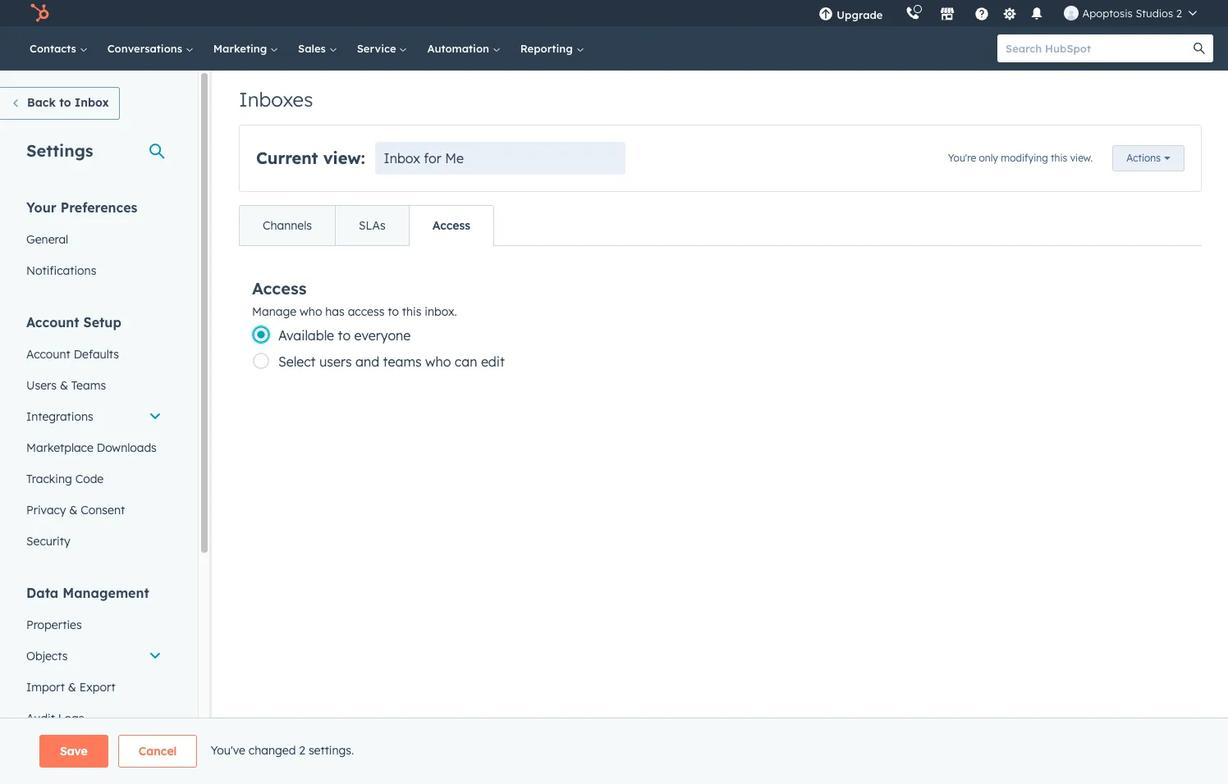 Task type: locate. For each thing, give the bounding box(es) containing it.
0 horizontal spatial access
[[252, 278, 307, 298]]

notifications button
[[1023, 0, 1051, 26]]

who left has
[[300, 305, 322, 319]]

access
[[348, 305, 385, 319]]

who left "can"
[[425, 354, 451, 370]]

account up account defaults
[[26, 314, 79, 331]]

1 vertical spatial this
[[402, 305, 422, 319]]

2 left the settings.
[[299, 744, 305, 758]]

0 vertical spatial &
[[60, 379, 68, 393]]

& right privacy
[[69, 503, 77, 518]]

and
[[356, 354, 379, 370]]

tab list
[[239, 205, 494, 246]]

&
[[60, 379, 68, 393], [69, 503, 77, 518], [68, 681, 76, 695]]

1 horizontal spatial inbox
[[384, 150, 420, 167]]

0 vertical spatial who
[[300, 305, 322, 319]]

to up everyone
[[388, 305, 399, 319]]

inbox inside inbox for me popup button
[[384, 150, 420, 167]]

help image
[[975, 7, 990, 22]]

setup
[[83, 314, 121, 331]]

1 vertical spatial to
[[388, 305, 399, 319]]

import
[[26, 681, 65, 695]]

select
[[278, 354, 316, 370]]

2 account from the top
[[26, 347, 70, 362]]

& right users
[[60, 379, 68, 393]]

security link
[[16, 526, 172, 558]]

1 horizontal spatial 2
[[1176, 7, 1182, 20]]

inbox right back
[[75, 95, 109, 110]]

& for teams
[[60, 379, 68, 393]]

tools
[[26, 763, 60, 779]]

access up manage
[[252, 278, 307, 298]]

downloads
[[97, 441, 157, 456]]

save button
[[39, 736, 108, 769]]

marketplace downloads link
[[16, 433, 172, 464]]

2 for studios
[[1176, 7, 1182, 20]]

2 for changed
[[299, 744, 305, 758]]

users & teams link
[[16, 370, 172, 402]]

2 horizontal spatial to
[[388, 305, 399, 319]]

inbox.
[[425, 305, 457, 319]]

to
[[59, 95, 71, 110], [388, 305, 399, 319], [338, 328, 351, 344]]

account for account setup
[[26, 314, 79, 331]]

account setup
[[26, 314, 121, 331]]

actions button
[[1113, 145, 1185, 172]]

actions
[[1127, 152, 1161, 164]]

account defaults
[[26, 347, 119, 362]]

everyone
[[354, 328, 411, 344]]

page section element
[[0, 736, 1228, 769]]

1 horizontal spatial who
[[425, 354, 451, 370]]

1 horizontal spatial this
[[1051, 152, 1068, 164]]

you've changed 2 settings.
[[211, 744, 354, 758]]

0 vertical spatial account
[[26, 314, 79, 331]]

data
[[26, 585, 59, 602]]

access down me
[[432, 218, 470, 233]]

manage
[[252, 305, 297, 319]]

0 horizontal spatial inbox
[[75, 95, 109, 110]]

2 right studios
[[1176, 7, 1182, 20]]

contacts link
[[20, 26, 97, 71]]

2 vertical spatial &
[[68, 681, 76, 695]]

settings link
[[1000, 5, 1020, 22]]

changed
[[249, 744, 296, 758]]

1 vertical spatial &
[[69, 503, 77, 518]]

1 horizontal spatial to
[[338, 328, 351, 344]]

& inside "link"
[[68, 681, 76, 695]]

2
[[1176, 7, 1182, 20], [299, 744, 305, 758]]

0 vertical spatial inbox
[[75, 95, 109, 110]]

studios
[[1136, 7, 1174, 20]]

search button
[[1186, 34, 1214, 62]]

1 vertical spatial 2
[[299, 744, 305, 758]]

marketplaces button
[[931, 0, 965, 26]]

inbox left for
[[384, 150, 420, 167]]

1 vertical spatial account
[[26, 347, 70, 362]]

back to inbox link
[[0, 87, 120, 120]]

audit
[[26, 712, 55, 727]]

account
[[26, 314, 79, 331], [26, 347, 70, 362]]

1 vertical spatial inbox
[[384, 150, 420, 167]]

1 vertical spatial who
[[425, 354, 451, 370]]

& for consent
[[69, 503, 77, 518]]

marketplace
[[26, 441, 93, 456]]

menu
[[807, 0, 1209, 26]]

0 horizontal spatial this
[[402, 305, 422, 319]]

audit logs
[[26, 712, 84, 727]]

to right back
[[59, 95, 71, 110]]

& left 'export'
[[68, 681, 76, 695]]

this left the view.
[[1051, 152, 1068, 164]]

tara schultz image
[[1064, 6, 1079, 21]]

teams
[[71, 379, 106, 393]]

0 vertical spatial to
[[59, 95, 71, 110]]

notifications image
[[1030, 7, 1045, 22]]

reporting
[[520, 42, 576, 55]]

sales
[[298, 42, 329, 55]]

1 vertical spatial access
[[252, 278, 307, 298]]

general
[[26, 232, 68, 247]]

available to everyone
[[278, 328, 411, 344]]

access link
[[409, 206, 493, 246]]

consent
[[81, 503, 125, 518]]

access for access manage who has access to this inbox.
[[252, 278, 307, 298]]

your preferences
[[26, 200, 137, 216]]

back to inbox
[[27, 95, 109, 110]]

logs
[[58, 712, 84, 727]]

data management
[[26, 585, 149, 602]]

who
[[300, 305, 322, 319], [425, 354, 451, 370]]

marketplaces image
[[941, 7, 955, 22]]

marketing link
[[203, 26, 288, 71]]

0 vertical spatial this
[[1051, 152, 1068, 164]]

service link
[[347, 26, 417, 71]]

import & export link
[[16, 672, 172, 704]]

menu item
[[895, 0, 898, 26]]

account up users
[[26, 347, 70, 362]]

reporting link
[[511, 26, 594, 71]]

upgrade image
[[819, 7, 834, 22]]

this left inbox.
[[402, 305, 422, 319]]

0 vertical spatial 2
[[1176, 7, 1182, 20]]

2 inside popup button
[[1176, 7, 1182, 20]]

objects button
[[16, 641, 172, 672]]

2 inside page section element
[[299, 744, 305, 758]]

cancel
[[139, 745, 177, 760]]

this
[[1051, 152, 1068, 164], [402, 305, 422, 319]]

import & export
[[26, 681, 115, 695]]

0 horizontal spatial who
[[300, 305, 322, 319]]

0 vertical spatial access
[[432, 218, 470, 233]]

marketing
[[213, 42, 270, 55]]

1 horizontal spatial access
[[432, 218, 470, 233]]

me
[[445, 150, 464, 167]]

0 horizontal spatial 2
[[299, 744, 305, 758]]

defaults
[[74, 347, 119, 362]]

for
[[424, 150, 442, 167]]

service
[[357, 42, 399, 55]]

privacy & consent
[[26, 503, 125, 518]]

to down has
[[338, 328, 351, 344]]

2 vertical spatial to
[[338, 328, 351, 344]]

access inside access manage who has access to this inbox.
[[252, 278, 307, 298]]

search image
[[1194, 43, 1205, 54]]

0 horizontal spatial to
[[59, 95, 71, 110]]

settings image
[[1003, 7, 1017, 22]]

1 account from the top
[[26, 314, 79, 331]]



Task type: vqa. For each thing, say whether or not it's contained in the screenshot.
the page
no



Task type: describe. For each thing, give the bounding box(es) containing it.
notifications
[[26, 264, 96, 278]]

integrations
[[26, 410, 93, 425]]

settings.
[[309, 744, 354, 758]]

contacts
[[30, 42, 79, 55]]

hubspot image
[[30, 3, 49, 23]]

& for export
[[68, 681, 76, 695]]

calling icon button
[[899, 2, 927, 24]]

view:
[[323, 148, 365, 168]]

modifying
[[1001, 152, 1048, 164]]

inbox for me button
[[375, 142, 626, 175]]

inboxes
[[239, 87, 313, 112]]

slas link
[[335, 206, 409, 246]]

current
[[256, 148, 318, 168]]

your preferences element
[[16, 199, 172, 287]]

tab list containing channels
[[239, 205, 494, 246]]

view.
[[1070, 152, 1093, 164]]

you're only modifying this view.
[[948, 152, 1093, 164]]

marketplace downloads
[[26, 441, 157, 456]]

who inside access manage who has access to this inbox.
[[300, 305, 322, 319]]

privacy & consent link
[[16, 495, 172, 526]]

general link
[[16, 224, 172, 255]]

access for access
[[432, 218, 470, 233]]

sales link
[[288, 26, 347, 71]]

inbox for me
[[384, 150, 464, 167]]

properties link
[[16, 610, 172, 641]]

users
[[319, 354, 352, 370]]

account setup element
[[16, 314, 172, 558]]

hubspot link
[[20, 3, 62, 23]]

properties
[[26, 618, 82, 633]]

objects
[[26, 649, 68, 664]]

can
[[455, 354, 477, 370]]

apoptosis studios 2 button
[[1055, 0, 1207, 26]]

account defaults link
[[16, 339, 172, 370]]

to for inbox
[[59, 95, 71, 110]]

edit
[[481, 354, 505, 370]]

code
[[75, 472, 104, 487]]

Search HubSpot search field
[[998, 34, 1199, 62]]

upgrade
[[837, 8, 883, 21]]

menu containing apoptosis studios 2
[[807, 0, 1209, 26]]

notifications link
[[16, 255, 172, 287]]

access manage who has access to this inbox.
[[252, 278, 457, 319]]

to for everyone
[[338, 328, 351, 344]]

calling icon image
[[906, 7, 921, 21]]

slas
[[359, 218, 386, 233]]

users
[[26, 379, 57, 393]]

preferences
[[61, 200, 137, 216]]

conversations link
[[97, 26, 203, 71]]

this inside access manage who has access to this inbox.
[[402, 305, 422, 319]]

channels
[[263, 218, 312, 233]]

select users and teams who can edit
[[278, 354, 505, 370]]

you're
[[948, 152, 976, 164]]

apoptosis studios 2
[[1083, 7, 1182, 20]]

conversations
[[107, 42, 185, 55]]

privacy
[[26, 503, 66, 518]]

apoptosis
[[1083, 7, 1133, 20]]

teams
[[383, 354, 422, 370]]

only
[[979, 152, 998, 164]]

automation
[[427, 42, 492, 55]]

available
[[278, 328, 334, 344]]

has
[[325, 305, 345, 319]]

back
[[27, 95, 56, 110]]

integrations button
[[16, 402, 172, 433]]

data management element
[[16, 585, 172, 735]]

tracking code link
[[16, 464, 172, 495]]

tracking code
[[26, 472, 104, 487]]

audit logs link
[[16, 704, 172, 735]]

security
[[26, 535, 70, 549]]

your
[[26, 200, 57, 216]]

save
[[60, 745, 88, 760]]

inbox inside back to inbox link
[[75, 95, 109, 110]]

current view:
[[256, 148, 365, 168]]

channels link
[[240, 206, 335, 246]]

tracking
[[26, 472, 72, 487]]

help button
[[968, 0, 996, 26]]

cancel button
[[118, 736, 197, 769]]

you've
[[211, 744, 245, 758]]

settings
[[26, 140, 93, 161]]

export
[[79, 681, 115, 695]]

users & teams
[[26, 379, 106, 393]]

to inside access manage who has access to this inbox.
[[388, 305, 399, 319]]

account for account defaults
[[26, 347, 70, 362]]



